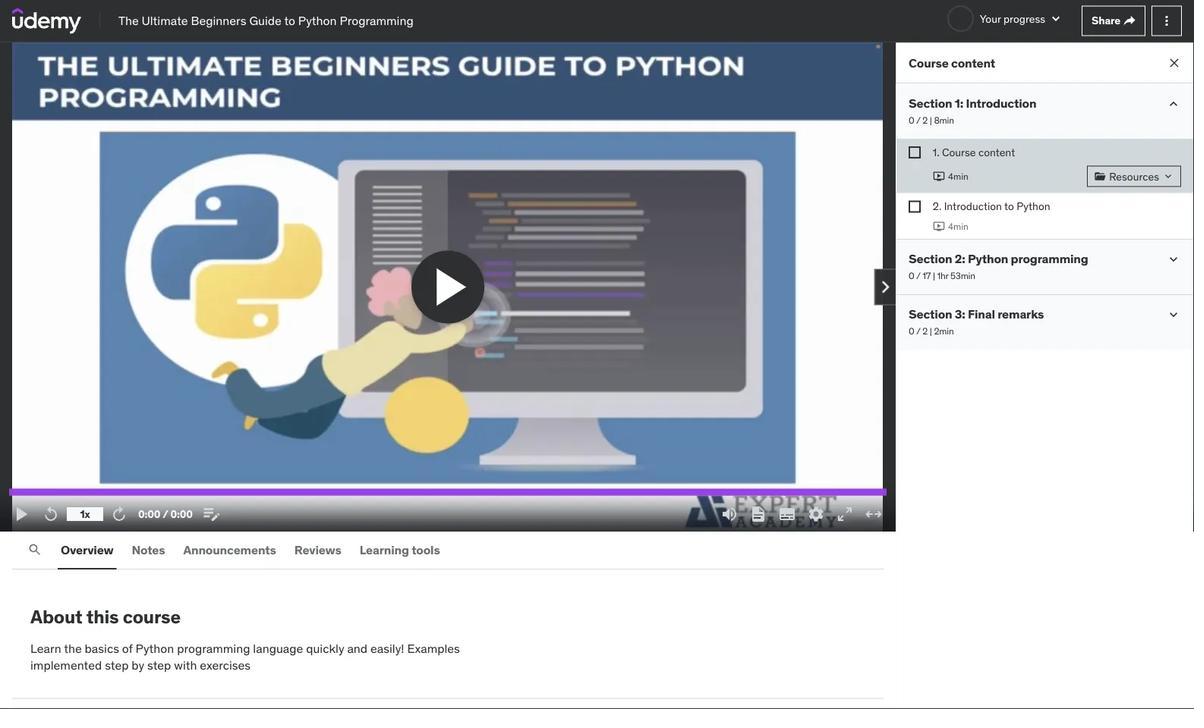 Task type: describe. For each thing, give the bounding box(es) containing it.
1x
[[80, 508, 90, 521]]

1x button
[[67, 502, 103, 528]]

mute image
[[720, 506, 739, 524]]

section 3: final remarks 0 / 2 | 2min
[[909, 307, 1044, 337]]

learning tools
[[360, 542, 440, 558]]

section 3: final remarks button
[[909, 307, 1044, 322]]

udemy image
[[12, 8, 81, 34]]

to inside sidebar element
[[1005, 200, 1014, 213]]

/ up notes
[[162, 508, 168, 521]]

| inside section 1: introduction 0 / 2 | 8min
[[930, 114, 932, 126]]

play introduction to python image
[[933, 221, 945, 233]]

settings image
[[807, 506, 825, 524]]

xsmall image inside 'share' button
[[1124, 15, 1136, 27]]

exercises
[[200, 658, 251, 674]]

4min for play introduction to python image
[[948, 221, 969, 232]]

2 horizontal spatial xsmall image
[[1162, 171, 1175, 183]]

section 1: introduction button
[[909, 96, 1036, 111]]

by
[[132, 658, 144, 674]]

search image
[[27, 543, 43, 558]]

share button
[[1082, 6, 1146, 36]]

| for 2:
[[933, 270, 935, 282]]

/ inside section 3: final remarks 0 / 2 | 2min
[[916, 325, 921, 337]]

notes
[[132, 542, 165, 558]]

learn
[[30, 641, 61, 657]]

1 horizontal spatial small image
[[1166, 307, 1181, 323]]

about
[[30, 606, 82, 629]]

play image
[[13, 506, 31, 524]]

small image inside your progress dropdown button
[[1049, 11, 1064, 26]]

8min
[[934, 114, 954, 126]]

your progress button
[[947, 5, 1064, 32]]

1 vertical spatial introduction
[[944, 200, 1002, 213]]

section 1: introduction 0 / 2 | 8min
[[909, 96, 1036, 126]]

learn the basics of python programming language quickly and easily! examples implemented step by step with exercises
[[30, 641, 460, 674]]

2 0:00 from the left
[[170, 508, 193, 521]]

small image for section 1: introduction
[[1166, 96, 1181, 112]]

small image for section 2: python programming
[[1166, 252, 1181, 267]]

final
[[968, 307, 995, 322]]

fullscreen image
[[836, 506, 854, 524]]

announcements
[[183, 542, 276, 558]]

forward 5 seconds image
[[110, 506, 128, 524]]

with
[[174, 658, 197, 674]]

python inside learn the basics of python programming language quickly and easily! examples implemented step by step with exercises
[[136, 641, 174, 657]]

remarks
[[998, 307, 1044, 322]]

1. course content
[[933, 145, 1015, 159]]

overview button
[[58, 532, 117, 569]]

1 0:00 from the left
[[138, 508, 160, 521]]

programming
[[340, 13, 414, 28]]

0 inside section 1: introduction 0 / 2 | 8min
[[909, 114, 914, 126]]

course content
[[909, 55, 995, 71]]

2 inside section 3: final remarks 0 / 2 | 2min
[[923, 325, 928, 337]]

beginners
[[191, 13, 246, 28]]

/ inside section 1: introduction 0 / 2 | 8min
[[916, 114, 921, 126]]

3:
[[955, 307, 965, 322]]

section for section 1: introduction
[[909, 96, 952, 111]]

add note image
[[203, 506, 221, 524]]

python right guide
[[298, 13, 337, 28]]

resources button
[[1087, 166, 1181, 187]]

53min
[[950, 270, 975, 282]]

2 step from the left
[[147, 658, 171, 674]]

1 vertical spatial content
[[979, 145, 1015, 159]]

implemented
[[30, 658, 102, 674]]

0 vertical spatial content
[[951, 55, 995, 71]]

share
[[1092, 14, 1121, 27]]

1 vertical spatial course
[[942, 145, 976, 159]]

this
[[86, 606, 119, 629]]

1 horizontal spatial xsmall image
[[1094, 171, 1106, 183]]

17
[[923, 270, 931, 282]]

introduction inside section 1: introduction 0 / 2 | 8min
[[966, 96, 1036, 111]]

tools
[[412, 542, 440, 558]]

to inside the ultimate beginners guide to python programming link
[[284, 13, 295, 28]]

language
[[253, 641, 303, 657]]



Task type: locate. For each thing, give the bounding box(es) containing it.
content down section 1: introduction 0 / 2 | 8min
[[979, 145, 1015, 159]]

introduction right 1:
[[966, 96, 1036, 111]]

xsmall image left 2.
[[909, 201, 921, 213]]

python inside section 2: python programming 0 / 17 | 1hr 53min
[[968, 251, 1008, 267]]

section 2: python programming 0 / 17 | 1hr 53min
[[909, 251, 1088, 282]]

1 horizontal spatial to
[[1005, 200, 1014, 213]]

python right 2:
[[968, 251, 1008, 267]]

programming
[[1011, 251, 1088, 267], [177, 641, 250, 657]]

0 vertical spatial 4min
[[948, 171, 969, 182]]

section for section 2: python programming
[[909, 251, 952, 267]]

1 0 from the top
[[909, 114, 914, 126]]

1 vertical spatial small image
[[1166, 252, 1181, 267]]

small image
[[1166, 96, 1181, 112], [1166, 252, 1181, 267]]

0 horizontal spatial step
[[105, 658, 129, 674]]

| for 3:
[[930, 325, 932, 337]]

your progress
[[980, 12, 1046, 25]]

announcements button
[[180, 532, 279, 569]]

0 left 2min
[[909, 325, 914, 337]]

xsmall image
[[1124, 15, 1136, 27], [909, 201, 921, 213]]

/ left 8min
[[916, 114, 921, 126]]

introduction right 2.
[[944, 200, 1002, 213]]

0 vertical spatial xsmall image
[[1124, 15, 1136, 27]]

1 section from the top
[[909, 96, 952, 111]]

1 vertical spatial 0
[[909, 270, 914, 282]]

2 0 from the top
[[909, 270, 914, 282]]

progress
[[1004, 12, 1046, 25]]

0 vertical spatial small image
[[1166, 96, 1181, 112]]

and
[[347, 641, 368, 657]]

1 horizontal spatial step
[[147, 658, 171, 674]]

1 vertical spatial 4min
[[948, 221, 969, 232]]

2 small image from the top
[[1166, 252, 1181, 267]]

| left 2min
[[930, 325, 932, 337]]

subtitles image
[[778, 506, 796, 524]]

python up 'section 2: python programming' 'dropdown button'
[[1017, 200, 1051, 213]]

0 vertical spatial course
[[909, 55, 949, 71]]

1:
[[955, 96, 963, 111]]

section inside section 1: introduction 0 / 2 | 8min
[[909, 96, 952, 111]]

of
[[122, 641, 133, 657]]

course up 8min
[[909, 55, 949, 71]]

course right 1.
[[942, 145, 976, 159]]

python up by
[[136, 641, 174, 657]]

2 2 from the top
[[923, 325, 928, 337]]

1 vertical spatial section
[[909, 251, 952, 267]]

sidebar element
[[896, 43, 1194, 710]]

0 vertical spatial 0
[[909, 114, 914, 126]]

0:00 right forward 5 seconds image
[[138, 508, 160, 521]]

small image
[[1049, 11, 1064, 26], [1166, 307, 1181, 323]]

play course content image
[[933, 171, 945, 183]]

0 left 17
[[909, 270, 914, 282]]

python
[[298, 13, 337, 28], [1017, 200, 1051, 213], [968, 251, 1008, 267], [136, 641, 174, 657]]

to right guide
[[284, 13, 295, 28]]

1.
[[933, 145, 940, 159]]

0 vertical spatial 2
[[923, 114, 928, 126]]

resources
[[1109, 170, 1159, 183]]

section for section 3: final remarks
[[909, 307, 952, 322]]

1 vertical spatial xsmall image
[[909, 201, 921, 213]]

1 horizontal spatial xsmall image
[[1124, 15, 1136, 27]]

reviews
[[294, 542, 341, 558]]

xsmall image left 1.
[[909, 147, 921, 159]]

learning tools button
[[357, 532, 443, 569]]

0 vertical spatial to
[[284, 13, 295, 28]]

2 section from the top
[[909, 251, 952, 267]]

0 vertical spatial small image
[[1049, 11, 1064, 26]]

| right 17
[[933, 270, 935, 282]]

0 inside section 3: final remarks 0 / 2 | 2min
[[909, 325, 914, 337]]

0:00 left add note image
[[170, 508, 193, 521]]

step right by
[[147, 658, 171, 674]]

progress bar slider
[[9, 484, 887, 502]]

guide
[[249, 13, 282, 28]]

course
[[909, 55, 949, 71], [942, 145, 976, 159]]

content up section 1: introduction "dropdown button"
[[951, 55, 995, 71]]

xsmall image
[[909, 147, 921, 159], [1094, 171, 1106, 183], [1162, 171, 1175, 183]]

quickly
[[306, 641, 344, 657]]

0 horizontal spatial xsmall image
[[909, 201, 921, 213]]

step
[[105, 658, 129, 674], [147, 658, 171, 674]]

1 step from the left
[[105, 658, 129, 674]]

section up 8min
[[909, 96, 952, 111]]

section 2: python programming button
[[909, 251, 1088, 267]]

3 section from the top
[[909, 307, 952, 322]]

0 horizontal spatial small image
[[1049, 11, 1064, 26]]

ultimate
[[142, 13, 188, 28]]

transcript in sidebar region image
[[749, 506, 767, 524]]

2min
[[934, 325, 954, 337]]

1 vertical spatial to
[[1005, 200, 1014, 213]]

2 vertical spatial |
[[930, 325, 932, 337]]

/ left 17
[[916, 270, 921, 282]]

4min right play introduction to python image
[[948, 221, 969, 232]]

2 inside section 1: introduction 0 / 2 | 8min
[[923, 114, 928, 126]]

/ inside section 2: python programming 0 / 17 | 1hr 53min
[[916, 270, 921, 282]]

1hr
[[937, 270, 948, 282]]

section inside section 3: final remarks 0 / 2 | 2min
[[909, 307, 952, 322]]

2 vertical spatial section
[[909, 307, 952, 322]]

1 4min from the top
[[948, 171, 969, 182]]

rewind 5 seconds image
[[42, 506, 60, 524]]

section
[[909, 96, 952, 111], [909, 251, 952, 267], [909, 307, 952, 322]]

0 horizontal spatial 0:00
[[138, 508, 160, 521]]

0
[[909, 114, 914, 126], [909, 270, 914, 282], [909, 325, 914, 337]]

to
[[284, 13, 295, 28], [1005, 200, 1014, 213]]

1 horizontal spatial programming
[[1011, 251, 1088, 267]]

1 vertical spatial programming
[[177, 641, 250, 657]]

1 2 from the top
[[923, 114, 928, 126]]

content
[[951, 55, 995, 71], [979, 145, 1015, 159]]

examples
[[407, 641, 460, 657]]

course
[[123, 606, 181, 629]]

0 vertical spatial programming
[[1011, 251, 1088, 267]]

2 left 2min
[[923, 325, 928, 337]]

0 inside section 2: python programming 0 / 17 | 1hr 53min
[[909, 270, 914, 282]]

2 left 8min
[[923, 114, 928, 126]]

|
[[930, 114, 932, 126], [933, 270, 935, 282], [930, 325, 932, 337]]

2. introduction to python
[[933, 200, 1051, 213]]

close course content sidebar image
[[1167, 55, 1182, 71]]

overview
[[61, 542, 114, 558]]

1 vertical spatial |
[[933, 270, 935, 282]]

4min for play course content image
[[948, 171, 969, 182]]

to up 'section 2: python programming' 'dropdown button'
[[1005, 200, 1014, 213]]

expanded view image
[[865, 506, 883, 524]]

step down of
[[105, 658, 129, 674]]

about this course
[[30, 606, 181, 629]]

0 left 8min
[[909, 114, 914, 126]]

your
[[980, 12, 1001, 25]]

reviews button
[[291, 532, 344, 569]]

programming up exercises in the left bottom of the page
[[177, 641, 250, 657]]

0 vertical spatial |
[[930, 114, 932, 126]]

1 small image from the top
[[1166, 96, 1181, 112]]

xsmall image right share
[[1124, 15, 1136, 27]]

| left 8min
[[930, 114, 932, 126]]

| inside section 2: python programming 0 / 17 | 1hr 53min
[[933, 270, 935, 282]]

2 vertical spatial 0
[[909, 325, 914, 337]]

the ultimate beginners guide to python programming link
[[118, 12, 414, 29]]

section inside section 2: python programming 0 / 17 | 1hr 53min
[[909, 251, 952, 267]]

programming up the 'remarks'
[[1011, 251, 1088, 267]]

| inside section 3: final remarks 0 / 2 | 2min
[[930, 325, 932, 337]]

section up 2min
[[909, 307, 952, 322]]

0:00
[[138, 508, 160, 521], [170, 508, 193, 521]]

actions image
[[1159, 13, 1175, 28]]

basics
[[85, 641, 119, 657]]

programming inside section 2: python programming 0 / 17 | 1hr 53min
[[1011, 251, 1088, 267]]

xsmall image left "resources"
[[1094, 171, 1106, 183]]

2
[[923, 114, 928, 126], [923, 325, 928, 337]]

0 horizontal spatial to
[[284, 13, 295, 28]]

the
[[64, 641, 82, 657]]

0 for section 3: final remarks
[[909, 325, 914, 337]]

0 for section 2: python programming
[[909, 270, 914, 282]]

/
[[916, 114, 921, 126], [916, 270, 921, 282], [916, 325, 921, 337], [162, 508, 168, 521]]

xsmall image right "resources"
[[1162, 171, 1175, 183]]

0:00 / 0:00
[[138, 508, 193, 521]]

easily!
[[370, 641, 404, 657]]

4min
[[948, 171, 969, 182], [948, 221, 969, 232]]

0 horizontal spatial programming
[[177, 641, 250, 657]]

programming inside learn the basics of python programming language quickly and easily! examples implemented step by step with exercises
[[177, 641, 250, 657]]

2:
[[955, 251, 965, 267]]

0 horizontal spatial xsmall image
[[909, 147, 921, 159]]

section up 17
[[909, 251, 952, 267]]

notes button
[[129, 532, 168, 569]]

4min right play course content image
[[948, 171, 969, 182]]

3 0 from the top
[[909, 325, 914, 337]]

/ left 2min
[[916, 325, 921, 337]]

1 vertical spatial small image
[[1166, 307, 1181, 323]]

introduction
[[966, 96, 1036, 111], [944, 200, 1002, 213]]

2.
[[933, 200, 942, 213]]

0 vertical spatial section
[[909, 96, 952, 111]]

learning
[[360, 542, 409, 558]]

go to next lecture image
[[873, 275, 898, 300]]

the
[[118, 13, 139, 28]]

0 vertical spatial introduction
[[966, 96, 1036, 111]]

play video image
[[427, 263, 475, 312]]

1 vertical spatial 2
[[923, 325, 928, 337]]

1 horizontal spatial 0:00
[[170, 508, 193, 521]]

2 4min from the top
[[948, 221, 969, 232]]

the ultimate beginners guide to python programming
[[118, 13, 414, 28]]



Task type: vqa. For each thing, say whether or not it's contained in the screenshot.
MAKE
no



